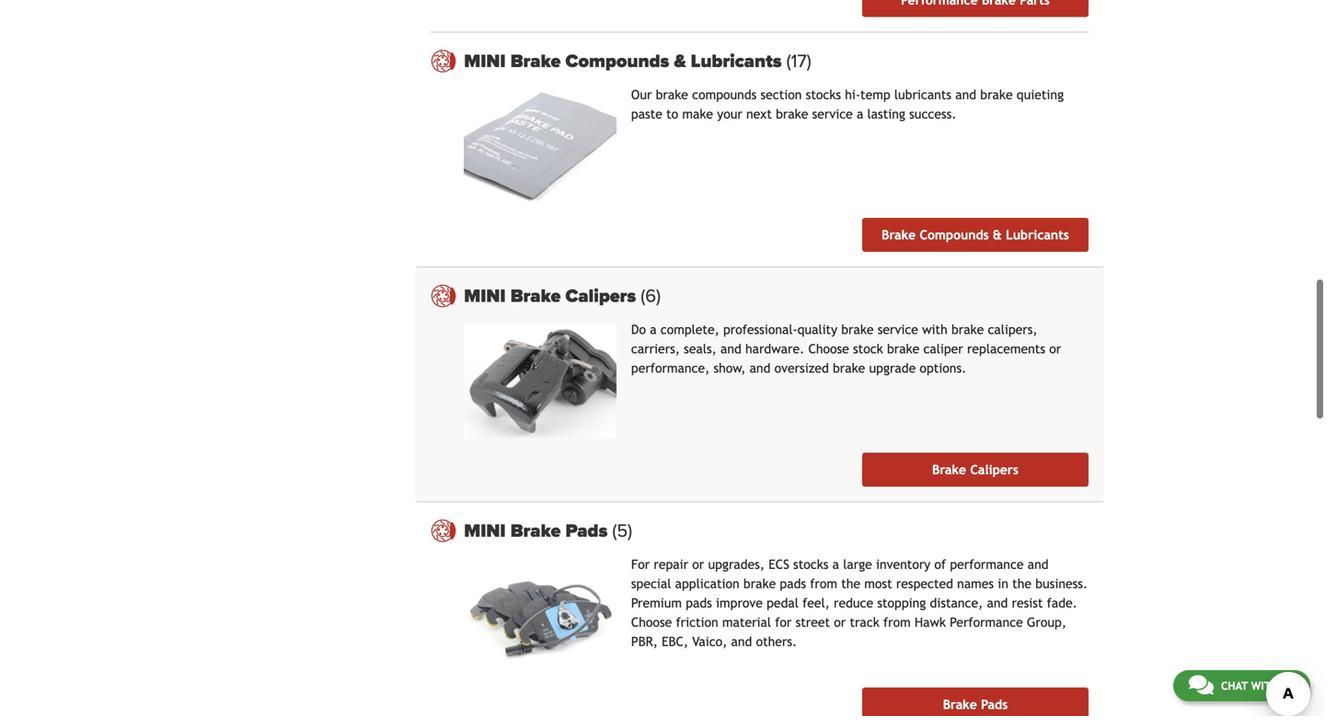 Task type: vqa. For each thing, say whether or not it's contained in the screenshot.
ARE
no



Task type: locate. For each thing, give the bounding box(es) containing it.
carriers,
[[631, 342, 680, 357]]

0 vertical spatial or
[[1049, 342, 1061, 357]]

performance
[[950, 558, 1024, 572]]

pads
[[780, 577, 806, 592], [686, 596, 712, 611]]

1 mini from the top
[[464, 50, 506, 72]]

brake left quieting
[[980, 87, 1013, 102]]

in
[[998, 577, 1008, 592]]

1 vertical spatial pads
[[981, 698, 1008, 713]]

stopping
[[877, 596, 926, 611]]

0 horizontal spatial pads
[[686, 596, 712, 611]]

0 vertical spatial compounds
[[565, 50, 669, 72]]

service down hi-
[[812, 107, 853, 122]]

improve
[[716, 596, 763, 611]]

0 horizontal spatial pads
[[565, 520, 608, 542]]

stocks left hi-
[[806, 87, 841, 102]]

material
[[722, 616, 771, 630]]

a
[[857, 107, 863, 122], [650, 323, 657, 337], [832, 558, 839, 572]]

from up feel,
[[810, 577, 837, 592]]

2 vertical spatial a
[[832, 558, 839, 572]]

brake up upgrade
[[887, 342, 919, 357]]

stocks inside our brake compounds section stocks hi-temp lubricants and brake quieting paste to make your next brake service a lasting success.
[[806, 87, 841, 102]]

feel,
[[802, 596, 830, 611]]

a inside our brake compounds section stocks hi-temp lubricants and brake quieting paste to make your next brake service a lasting success.
[[857, 107, 863, 122]]

0 horizontal spatial with
[[922, 323, 948, 337]]

hardware.
[[745, 342, 804, 357]]

stocks right "ecs"
[[793, 558, 829, 572]]

1 vertical spatial stocks
[[793, 558, 829, 572]]

0 vertical spatial a
[[857, 107, 863, 122]]

professional-
[[723, 323, 797, 337]]

0 vertical spatial calipers
[[565, 285, 636, 307]]

1 horizontal spatial a
[[832, 558, 839, 572]]

oversized
[[774, 361, 829, 376]]

1 horizontal spatial pads
[[981, 698, 1008, 713]]

or up application
[[692, 558, 704, 572]]

0 vertical spatial from
[[810, 577, 837, 592]]

hawk
[[915, 616, 946, 630]]

calipers,
[[988, 323, 1038, 337]]

1 horizontal spatial with
[[1251, 680, 1278, 693]]

distance,
[[930, 596, 983, 611]]

from
[[810, 577, 837, 592], [883, 616, 911, 630]]

2 mini from the top
[[464, 285, 506, 307]]

a left large at right
[[832, 558, 839, 572]]

chat
[[1221, 680, 1248, 693]]

and
[[955, 87, 976, 102], [720, 342, 741, 357], [750, 361, 771, 376], [1028, 558, 1049, 572], [987, 596, 1008, 611], [731, 635, 752, 650]]

a down hi-
[[857, 107, 863, 122]]

1 horizontal spatial from
[[883, 616, 911, 630]]

service up "stock"
[[878, 323, 918, 337]]

brake inside the for repair or upgrades, ecs stocks a large inventory of performance and special application brake pads from the most respected names in the business. premium pads improve pedal feel, reduce stopping distance, and resist fade. choose friction material for street or track from hawk performance group, pbr, ebc, vaico, and others.
[[743, 577, 776, 592]]

section
[[761, 87, 802, 102]]

lubricants
[[691, 50, 782, 72], [1006, 228, 1069, 242]]

0 vertical spatial pads
[[780, 577, 806, 592]]

caliper
[[923, 342, 963, 357]]

with
[[922, 323, 948, 337], [1251, 680, 1278, 693]]

resist
[[1012, 596, 1043, 611]]

1 horizontal spatial calipers
[[970, 463, 1019, 478]]

0 horizontal spatial the
[[841, 577, 860, 592]]

0 horizontal spatial service
[[812, 107, 853, 122]]

a inside do a complete, professional-quality brake service with brake calipers, carriers, seals, and hardware. choose stock brake caliper replacements or performance, show, and oversized brake upgrade options.
[[650, 323, 657, 337]]

1 horizontal spatial pads
[[780, 577, 806, 592]]

0 vertical spatial mini
[[464, 50, 506, 72]]

upgrades,
[[708, 558, 765, 572]]

compounds
[[565, 50, 669, 72], [920, 228, 989, 242]]

0 horizontal spatial a
[[650, 323, 657, 337]]

calipers
[[565, 285, 636, 307], [970, 463, 1019, 478]]

1 vertical spatial from
[[883, 616, 911, 630]]

1 horizontal spatial or
[[834, 616, 846, 630]]

1 vertical spatial &
[[993, 228, 1002, 242]]

1 vertical spatial a
[[650, 323, 657, 337]]

temp
[[860, 87, 890, 102]]

mini                                                                                    brake pads link
[[464, 520, 1089, 542]]

performance,
[[631, 361, 710, 376]]

or inside do a complete, professional-quality brake service with brake calipers, carriers, seals, and hardware. choose stock brake caliper replacements or performance, show, and oversized brake upgrade options.
[[1049, 342, 1061, 357]]

1 horizontal spatial the
[[1012, 577, 1032, 592]]

brake pads
[[943, 698, 1008, 713]]

2 vertical spatial mini
[[464, 520, 506, 542]]

a right do
[[650, 323, 657, 337]]

do
[[631, 323, 646, 337]]

brake compounds & lubricants thumbnail image image
[[464, 89, 616, 203]]

mini
[[464, 50, 506, 72], [464, 285, 506, 307], [464, 520, 506, 542]]

1 vertical spatial service
[[878, 323, 918, 337]]

premium
[[631, 596, 682, 611]]

brake up to
[[656, 87, 688, 102]]

0 horizontal spatial choose
[[631, 616, 672, 630]]

0 horizontal spatial &
[[674, 50, 686, 72]]

with left us
[[1251, 680, 1278, 693]]

0 vertical spatial with
[[922, 323, 948, 337]]

1 vertical spatial choose
[[631, 616, 672, 630]]

service
[[812, 107, 853, 122], [878, 323, 918, 337]]

1 vertical spatial with
[[1251, 680, 1278, 693]]

0 vertical spatial service
[[812, 107, 853, 122]]

0 horizontal spatial compounds
[[565, 50, 669, 72]]

1 vertical spatial or
[[692, 558, 704, 572]]

pads up pedal
[[780, 577, 806, 592]]

0 horizontal spatial calipers
[[565, 285, 636, 307]]

and up success.
[[955, 87, 976, 102]]

1 horizontal spatial lubricants
[[1006, 228, 1069, 242]]

0 vertical spatial choose
[[808, 342, 849, 357]]

the up reduce
[[841, 577, 860, 592]]

with up caliper
[[922, 323, 948, 337]]

0 vertical spatial stocks
[[806, 87, 841, 102]]

inventory
[[876, 558, 930, 572]]

0 vertical spatial pads
[[565, 520, 608, 542]]

street
[[796, 616, 830, 630]]

pads up the friction
[[686, 596, 712, 611]]

our brake compounds section stocks hi-temp lubricants and brake quieting paste to make your next brake service a lasting success.
[[631, 87, 1064, 122]]

upgrade
[[869, 361, 916, 376]]

brake
[[656, 87, 688, 102], [980, 87, 1013, 102], [776, 107, 808, 122], [841, 323, 874, 337], [951, 323, 984, 337], [887, 342, 919, 357], [833, 361, 865, 376], [743, 577, 776, 592]]

choose
[[808, 342, 849, 357], [631, 616, 672, 630]]

reduce
[[834, 596, 873, 611]]

or
[[1049, 342, 1061, 357], [692, 558, 704, 572], [834, 616, 846, 630]]

2 horizontal spatial a
[[857, 107, 863, 122]]

pads
[[565, 520, 608, 542], [981, 698, 1008, 713]]

to
[[666, 107, 678, 122]]

the
[[841, 577, 860, 592], [1012, 577, 1032, 592]]

0 horizontal spatial or
[[692, 558, 704, 572]]

2 horizontal spatial or
[[1049, 342, 1061, 357]]

service inside do a complete, professional-quality brake service with brake calipers, carriers, seals, and hardware. choose stock brake caliper replacements or performance, show, and oversized brake upgrade options.
[[878, 323, 918, 337]]

track
[[850, 616, 879, 630]]

1 horizontal spatial compounds
[[920, 228, 989, 242]]

stocks
[[806, 87, 841, 102], [793, 558, 829, 572]]

1 vertical spatial mini
[[464, 285, 506, 307]]

brake calipers link
[[862, 453, 1089, 487]]

pbr,
[[631, 635, 658, 650]]

group,
[[1027, 616, 1066, 630]]

repair
[[654, 558, 688, 572]]

3 mini from the top
[[464, 520, 506, 542]]

brake
[[510, 50, 561, 72], [882, 228, 916, 242], [510, 285, 561, 307], [932, 463, 966, 478], [510, 520, 561, 542], [943, 698, 977, 713]]

or down reduce
[[834, 616, 846, 630]]

from down stopping on the right bottom
[[883, 616, 911, 630]]

comments image
[[1189, 674, 1214, 697]]

choose down premium
[[631, 616, 672, 630]]

1 horizontal spatial choose
[[808, 342, 849, 357]]

0 horizontal spatial lubricants
[[691, 50, 782, 72]]

1 vertical spatial compounds
[[920, 228, 989, 242]]

the right in in the right bottom of the page
[[1012, 577, 1032, 592]]

and up show,
[[720, 342, 741, 357]]

choose down quality
[[808, 342, 849, 357]]

2 vertical spatial or
[[834, 616, 846, 630]]

brake down section
[[776, 107, 808, 122]]

brake compounds & lubricants
[[882, 228, 1069, 242]]

1 horizontal spatial service
[[878, 323, 918, 337]]

brake down "ecs"
[[743, 577, 776, 592]]

brake down "stock"
[[833, 361, 865, 376]]

paste
[[631, 107, 662, 122]]

&
[[674, 50, 686, 72], [993, 228, 1002, 242]]

or right replacements
[[1049, 342, 1061, 357]]

performance
[[950, 616, 1023, 630]]



Task type: describe. For each thing, give the bounding box(es) containing it.
mini for mini                                                                                    brake pads
[[464, 520, 506, 542]]

make
[[682, 107, 713, 122]]

mini                                                                                    brake calipers
[[464, 285, 641, 307]]

and inside our brake compounds section stocks hi-temp lubricants and brake quieting paste to make your next brake service a lasting success.
[[955, 87, 976, 102]]

1 the from the left
[[841, 577, 860, 592]]

chat with us
[[1221, 680, 1295, 693]]

for repair or upgrades, ecs stocks a large inventory of performance and special application brake pads from the most respected names in the business. premium pads improve pedal feel, reduce stopping distance, and resist fade. choose friction material for street or track from hawk performance group, pbr, ebc, vaico, and others.
[[631, 558, 1088, 650]]

mini                                                                                    brake pads
[[464, 520, 612, 542]]

fade.
[[1047, 596, 1077, 611]]

options.
[[920, 361, 966, 376]]

with inside do a complete, professional-quality brake service with brake calipers, carriers, seals, and hardware. choose stock brake caliper replacements or performance, show, and oversized brake upgrade options.
[[922, 323, 948, 337]]

your
[[717, 107, 742, 122]]

replacements
[[967, 342, 1045, 357]]

do a complete, professional-quality brake service with brake calipers, carriers, seals, and hardware. choose stock brake caliper replacements or performance, show, and oversized brake upgrade options.
[[631, 323, 1061, 376]]

brake up "stock"
[[841, 323, 874, 337]]

and up business.
[[1028, 558, 1049, 572]]

2 the from the left
[[1012, 577, 1032, 592]]

next
[[746, 107, 772, 122]]

stocks inside the for repair or upgrades, ecs stocks a large inventory of performance and special application brake pads from the most respected names in the business. premium pads improve pedal feel, reduce stopping distance, and resist fade. choose friction material for street or track from hawk performance group, pbr, ebc, vaico, and others.
[[793, 558, 829, 572]]

hi-
[[845, 87, 860, 102]]

us
[[1282, 680, 1295, 693]]

show,
[[714, 361, 746, 376]]

and down hardware.
[[750, 361, 771, 376]]

1 vertical spatial pads
[[686, 596, 712, 611]]

quality
[[797, 323, 837, 337]]

for
[[775, 616, 792, 630]]

success.
[[909, 107, 956, 122]]

0 vertical spatial lubricants
[[691, 50, 782, 72]]

complete,
[[660, 323, 719, 337]]

for
[[631, 558, 650, 572]]

brake calipers
[[932, 463, 1019, 478]]

mini                                                                                    brake calipers link
[[464, 285, 1089, 307]]

of
[[934, 558, 946, 572]]

chat with us link
[[1173, 671, 1310, 702]]

mini for mini                                                                                    brake compounds & lubricants
[[464, 50, 506, 72]]

others.
[[756, 635, 797, 650]]

quieting
[[1017, 87, 1064, 102]]

vaico,
[[692, 635, 727, 650]]

large
[[843, 558, 872, 572]]

lasting
[[867, 107, 905, 122]]

business.
[[1035, 577, 1088, 592]]

application
[[675, 577, 740, 592]]

friction
[[676, 616, 718, 630]]

seals,
[[684, 342, 717, 357]]

pads inside brake pads link
[[981, 698, 1008, 713]]

choose inside the for repair or upgrades, ecs stocks a large inventory of performance and special application brake pads from the most respected names in the business. premium pads improve pedal feel, reduce stopping distance, and resist fade. choose friction material for street or track from hawk performance group, pbr, ebc, vaico, and others.
[[631, 616, 672, 630]]

mini                                                                                    brake compounds & lubricants link
[[464, 50, 1089, 72]]

1 vertical spatial lubricants
[[1006, 228, 1069, 242]]

mini for mini                                                                                    brake calipers
[[464, 285, 506, 307]]

stock
[[853, 342, 883, 357]]

0 horizontal spatial from
[[810, 577, 837, 592]]

most
[[864, 577, 892, 592]]

pedal
[[767, 596, 799, 611]]

0 vertical spatial &
[[674, 50, 686, 72]]

choose inside do a complete, professional-quality brake service with brake calipers, carriers, seals, and hardware. choose stock brake caliper replacements or performance, show, and oversized brake upgrade options.
[[808, 342, 849, 357]]

and down material
[[731, 635, 752, 650]]

brake pads link
[[862, 688, 1089, 717]]

a inside the for repair or upgrades, ecs stocks a large inventory of performance and special application brake pads from the most respected names in the business. premium pads improve pedal feel, reduce stopping distance, and resist fade. choose friction material for street or track from hawk performance group, pbr, ebc, vaico, and others.
[[832, 558, 839, 572]]

special
[[631, 577, 671, 592]]

1 vertical spatial calipers
[[970, 463, 1019, 478]]

1 horizontal spatial &
[[993, 228, 1002, 242]]

ebc,
[[662, 635, 688, 650]]

lubricants
[[894, 87, 952, 102]]

respected
[[896, 577, 953, 592]]

mini                                                                                    brake compounds & lubricants
[[464, 50, 786, 72]]

compounds
[[692, 87, 757, 102]]

brake up caliper
[[951, 323, 984, 337]]

brake calipers thumbnail image image
[[464, 324, 616, 438]]

and down in in the right bottom of the page
[[987, 596, 1008, 611]]

ecs
[[769, 558, 789, 572]]

our
[[631, 87, 652, 102]]

brake pads thumbnail image image
[[464, 559, 616, 674]]

service inside our brake compounds section stocks hi-temp lubricants and brake quieting paste to make your next brake service a lasting success.
[[812, 107, 853, 122]]

names
[[957, 577, 994, 592]]

brake compounds & lubricants link
[[862, 218, 1089, 252]]



